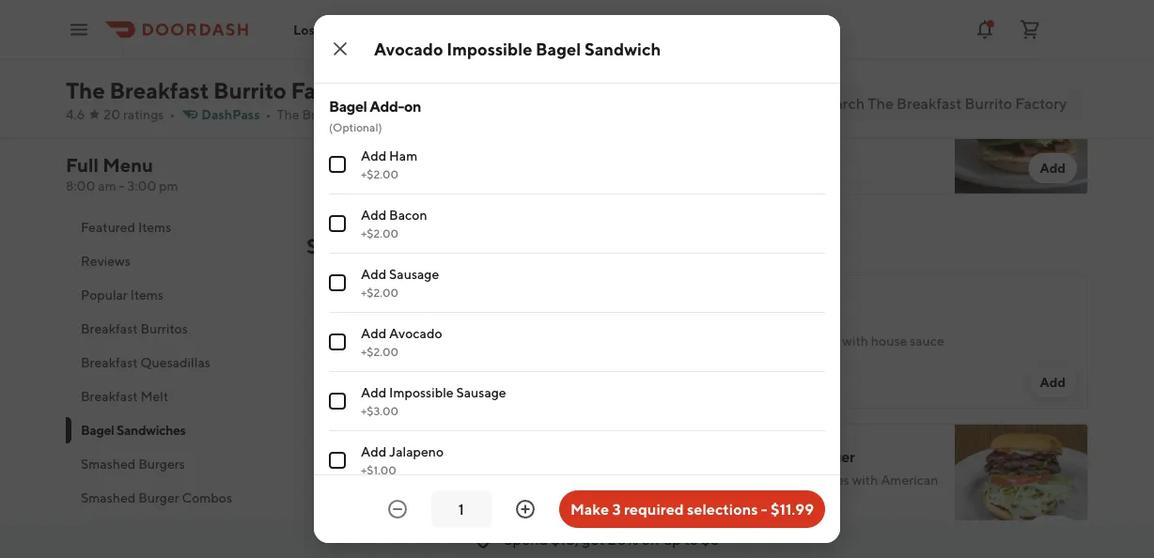 Task type: vqa. For each thing, say whether or not it's contained in the screenshot.
Latte within the "$5.19 Mocha Iced Latte"
no



Task type: describe. For each thing, give the bounding box(es) containing it.
hamburger smashed beef patty with house sauce $6.99 add
[[720, 309, 1066, 390]]

to
[[684, 531, 698, 548]]

fried for impossible
[[899, 109, 926, 125]]

avocado for avocado impossible bagel sandwich avocado, impossible sausage, fried egg, cream cheese
[[720, 85, 778, 103]]

$10.99 inside "avocado ham bagel sandwich avocado, sliced ham, fried egg, cream cheese $10.99"
[[321, 151, 363, 166]]

bacon
[[389, 207, 427, 223]]

cheese, inside 'triple cheeseburger smashed beef patties with american cheese, house sauce $12.99'
[[720, 491, 766, 507]]

add button for avocado sausage bagel sandwich image
[[1029, 5, 1077, 35]]

triple cheeseburger smashed beef patties with american cheese, house sauce $12.99
[[720, 448, 938, 529]]

breakfast up ratings
[[109, 77, 209, 103]]

full
[[66, 154, 99, 176]]

4.6
[[66, 107, 85, 122]]

smashed up double
[[306, 234, 390, 258]]

1 horizontal spatial factory
[[406, 107, 451, 122]]

1 vertical spatial burrito
[[362, 107, 403, 122]]

egg, for avocado ham bagel sandwich
[[477, 109, 503, 125]]

double cheese burger image
[[556, 275, 690, 409]]

featured items button
[[66, 211, 284, 244]]

popular items
[[81, 287, 163, 303]]

american inside 'triple cheeseburger smashed beef patties with american cheese, house sauce $12.99'
[[881, 472, 938, 488]]

add inside add jalapeno +$1.00
[[361, 444, 387, 460]]

breakfast melt button
[[66, 380, 284, 414]]

cream for ham
[[321, 128, 358, 144]]

american inside cheeseburger smashed beef patty with american cheese, house sauce
[[473, 472, 530, 488]]

sandwich for avocado impossible bagel sandwich avocado, impossible sausage, fried egg, cream cheese
[[896, 85, 961, 103]]

add button for 'cheeseburger' image
[[630, 516, 679, 546]]

20 ratings •
[[104, 107, 175, 122]]

group containing fried egg
[[329, 0, 825, 73]]

los
[[293, 22, 315, 37]]

smashed inside button
[[81, 490, 136, 506]]

avocado impossible bagel sandwich avocado, impossible sausage, fried egg, cream cheese
[[720, 85, 961, 144]]

dashpass
[[201, 107, 260, 122]]

up
[[663, 531, 681, 548]]

20%
[[608, 531, 639, 548]]

20
[[104, 107, 120, 122]]

add inside add impossible sausage +$3.00
[[361, 385, 387, 400]]

No Egg radio
[[329, 43, 346, 60]]

breakfast quesadillas
[[81, 355, 210, 370]]

decrease quantity by 1 image
[[386, 498, 409, 521]]

add inside add ham +$2.00
[[361, 148, 387, 164]]

avocado, for avocado impossible bagel sandwich
[[720, 109, 774, 125]]

$12.99
[[720, 514, 759, 529]]

Item Search search field
[[818, 93, 1073, 114]]

burgers inside button
[[138, 456, 185, 472]]

smashed burgers button
[[66, 447, 284, 481]]

- for 3
[[761, 500, 768, 518]]

avocado, for avocado ham bagel sandwich
[[321, 109, 375, 125]]

angeles
[[317, 22, 367, 37]]

cheese
[[373, 299, 423, 317]]

3:00
[[127, 178, 156, 194]]

avocado bacon bagel sandwich image
[[556, 0, 690, 46]]

+$2.00 for sausage
[[361, 286, 398, 299]]

add impossible sausage +$3.00
[[361, 385, 506, 417]]

add sausage +$2.00
[[361, 266, 439, 299]]

add avocado +$2.00
[[361, 326, 442, 358]]

sauce inside "double cheese burger smashed beef patties with american cheese, house sauce $10.49"
[[408, 343, 443, 358]]

beef inside cheeseburger smashed beef patty with american cheese, house sauce
[[379, 472, 407, 488]]

avocado impossible bagel sandwich
[[374, 39, 661, 59]]

house inside 'triple cheeseburger smashed beef patties with american cheese, house sauce $12.99'
[[768, 491, 804, 507]]

fried for ham
[[447, 109, 475, 125]]

breakfast burritos button
[[66, 312, 284, 346]]

burritos
[[140, 321, 188, 336]]

no egg
[[361, 44, 406, 59]]

$11.99
[[771, 500, 814, 518]]

los angeles button
[[293, 22, 382, 37]]

egg, for avocado impossible bagel sandwich
[[720, 128, 746, 144]]

$5
[[701, 531, 720, 548]]

breakfast burritos
[[81, 321, 188, 336]]

get
[[582, 531, 605, 548]]

featured
[[81, 219, 135, 235]]

double cheese burger smashed beef patties with american cheese, house sauce $10.49
[[321, 299, 540, 381]]

egg for no egg
[[382, 44, 406, 59]]

bagel for avocado impossible bagel sandwich
[[536, 39, 581, 59]]

cheese for ham
[[361, 128, 404, 144]]

reviews
[[81, 253, 131, 269]]

and
[[121, 524, 146, 539]]

add button for avocado bacon bagel sandwich image
[[630, 5, 679, 35]]

cheeseburger smashed beef patty with american cheese, house sauce
[[321, 448, 530, 507]]

ham,
[[415, 109, 444, 125]]

spend
[[504, 531, 548, 548]]

add bacon +$2.00
[[361, 207, 427, 240]]

avocado for avocado ham bagel sandwich avocado, sliced ham, fried egg, cream cheese $10.99
[[321, 85, 380, 103]]

make 3 required selections - $11.99 button
[[559, 491, 825, 528]]

los angeles
[[293, 22, 367, 37]]

cheese, inside "double cheese burger smashed beef patties with american cheese, house sauce $10.49"
[[321, 343, 367, 358]]

reviews button
[[66, 244, 284, 278]]

selections
[[687, 500, 758, 518]]

close avocado impossible bagel sandwich image
[[329, 38, 352, 60]]

$10.99 for avocado sausage bagel sandwich image
[[720, 2, 761, 18]]

bagel sandwiches
[[81, 422, 186, 438]]

+$1.00
[[361, 463, 396, 477]]

extras
[[81, 524, 118, 539]]

make
[[570, 500, 609, 518]]

smashed burger combos
[[81, 490, 232, 506]]

add jalapeno +$1.00
[[361, 444, 444, 477]]

featured items
[[81, 219, 171, 235]]

breakfast quesadillas button
[[66, 346, 284, 380]]

beef inside 'triple cheeseburger smashed beef patties with american cheese, house sauce $12.99'
[[777, 472, 806, 488]]

open menu image
[[68, 18, 90, 41]]

extras and sides button
[[66, 515, 284, 549]]

smashed burgers inside button
[[81, 456, 185, 472]]

triple cheeseburger image
[[955, 424, 1088, 557]]

bagel for avocado impossible bagel sandwich avocado, impossible sausage, fried egg, cream cheese
[[856, 85, 894, 103]]

double
[[321, 299, 370, 317]]

melt
[[140, 389, 168, 404]]

make 3 required selections - $11.99
[[570, 500, 814, 518]]

0 horizontal spatial the
[[66, 77, 105, 103]]

sides
[[149, 524, 181, 539]]



Task type: locate. For each thing, give the bounding box(es) containing it.
cheese, up $10.49
[[321, 343, 367, 358]]

breakfast inside "button"
[[81, 389, 138, 404]]

avocado, inside avocado impossible bagel sandwich avocado, impossible sausage, fried egg, cream cheese
[[720, 109, 774, 125]]

patty for hamburger
[[808, 333, 840, 349]]

burger up sides
[[138, 490, 179, 506]]

avocado impossible bagel sandwich image
[[955, 61, 1088, 195]]

0 horizontal spatial cream
[[321, 128, 358, 144]]

1 vertical spatial -
[[761, 500, 768, 518]]

1 vertical spatial the
[[277, 107, 299, 122]]

2 cream from the left
[[748, 128, 785, 144]]

+$2.00 inside add avocado +$2.00
[[361, 345, 398, 358]]

+$2.00 for avocado
[[361, 345, 398, 358]]

smashed burger combos button
[[66, 481, 284, 515]]

impossible for avocado impossible bagel sandwich avocado, impossible sausage, fried egg, cream cheese
[[781, 85, 853, 103]]

smashed inside 'triple cheeseburger smashed beef patties with american cheese, house sauce $12.99'
[[720, 472, 775, 488]]

burger inside smashed burger combos button
[[138, 490, 179, 506]]

beef up $11.99
[[777, 472, 806, 488]]

1 horizontal spatial cream
[[748, 128, 785, 144]]

items
[[138, 219, 171, 235], [130, 287, 163, 303]]

breakfast for burritos
[[81, 321, 138, 336]]

beef inside "double cheese burger smashed beef patties with american cheese, house sauce $10.49"
[[379, 324, 407, 339]]

beef inside hamburger smashed beef patty with house sauce $6.99 add
[[777, 333, 806, 349]]

egg for fried egg
[[395, 1, 419, 17]]

notification bell image
[[974, 18, 996, 41]]

full menu 8:00 am - 3:00 pm
[[66, 154, 178, 194]]

None checkbox
[[329, 274, 346, 291], [329, 334, 346, 351], [329, 393, 346, 410], [329, 274, 346, 291], [329, 334, 346, 351], [329, 393, 346, 410]]

0 horizontal spatial •
[[170, 107, 175, 122]]

items for popular items
[[130, 287, 163, 303]]

sandwich inside avocado impossible bagel sandwich avocado, impossible sausage, fried egg, cream cheese
[[896, 85, 961, 103]]

house inside cheeseburger smashed beef patty with american cheese, house sauce
[[370, 491, 406, 507]]

0 horizontal spatial sausage
[[389, 266, 439, 282]]

factory
[[291, 77, 369, 103], [406, 107, 451, 122]]

2 cheese from the left
[[788, 128, 830, 144]]

fried right ham,
[[447, 109, 475, 125]]

burger inside "double cheese burger smashed beef patties with american cheese, house sauce $10.49"
[[426, 299, 472, 317]]

egg, inside "avocado ham bagel sandwich avocado, sliced ham, fried egg, cream cheese $10.99"
[[477, 109, 503, 125]]

add inside add avocado +$2.00
[[361, 326, 387, 341]]

4 +$2.00 from the top
[[361, 345, 398, 358]]

+$2.00 inside add bacon +$2.00
[[361, 227, 398, 240]]

dashpass •
[[201, 107, 271, 122]]

hamburger
[[720, 309, 796, 327]]

avocado, left impossible
[[720, 109, 774, 125]]

bagel
[[536, 39, 581, 59], [417, 85, 455, 103], [856, 85, 894, 103], [329, 97, 367, 115], [81, 422, 114, 438]]

(optional)
[[329, 120, 382, 133]]

None checkbox
[[329, 156, 346, 173], [329, 215, 346, 232], [329, 452, 346, 469], [329, 156, 346, 173], [329, 215, 346, 232], [329, 452, 346, 469]]

avocado impossible bagel sandwich dialog
[[314, 0, 840, 543]]

avocado for avocado impossible bagel sandwich
[[374, 39, 443, 59]]

sauce
[[910, 333, 945, 349], [408, 343, 443, 358], [408, 491, 443, 507], [807, 491, 842, 507]]

smashed inside hamburger smashed beef patty with house sauce $6.99 add
[[720, 333, 775, 349]]

1 vertical spatial burgers
[[138, 456, 185, 472]]

1 vertical spatial impossible
[[781, 85, 853, 103]]

popular items button
[[66, 278, 284, 312]]

egg, inside avocado impossible bagel sandwich avocado, impossible sausage, fried egg, cream cheese
[[720, 128, 746, 144]]

avocado ham bagel sandwich image
[[556, 61, 690, 195]]

- inside full menu 8:00 am - 3:00 pm
[[119, 178, 125, 194]]

cream for impossible
[[748, 128, 785, 144]]

2 • from the left
[[266, 107, 271, 122]]

off
[[642, 531, 660, 548]]

burgers up 'smashed burger combos'
[[138, 456, 185, 472]]

0 vertical spatial ham
[[383, 85, 414, 103]]

0 horizontal spatial burgers
[[138, 456, 185, 472]]

1 +$2.00 from the top
[[361, 167, 398, 180]]

smashed inside "double cheese burger smashed beef patties with american cheese, house sauce $10.49"
[[321, 324, 376, 339]]

items up breakfast burritos at the left of page
[[130, 287, 163, 303]]

add button for triple cheeseburger image
[[1029, 516, 1077, 546]]

smashed burgers down bacon
[[306, 234, 465, 258]]

breakfast down popular
[[81, 321, 138, 336]]

burgers
[[394, 234, 465, 258], [138, 456, 185, 472]]

breakfast melt
[[81, 389, 168, 404]]

1 vertical spatial egg,
[[720, 128, 746, 144]]

cheese, down +$1.00
[[321, 491, 367, 507]]

1 horizontal spatial -
[[761, 500, 768, 518]]

group
[[329, 0, 825, 73]]

with inside "double cheese burger smashed beef patties with american cheese, house sauce $10.49"
[[454, 324, 480, 339]]

0 horizontal spatial fried
[[447, 109, 475, 125]]

avocado up '(optional)'
[[321, 85, 380, 103]]

fried right sausage,
[[899, 109, 926, 125]]

bagel add-on group
[[329, 96, 825, 491]]

2 vertical spatial impossible
[[389, 385, 454, 400]]

0 horizontal spatial cheeseburger
[[321, 448, 416, 466]]

1 horizontal spatial avocado,
[[720, 109, 774, 125]]

the up 4.6
[[66, 77, 105, 103]]

combos
[[182, 490, 232, 506]]

2 fried from the left
[[899, 109, 926, 125]]

sandwich for avocado impossible bagel sandwich
[[585, 39, 661, 59]]

1 vertical spatial patties
[[808, 472, 850, 488]]

sauce inside cheeseburger smashed beef patty with american cheese, house sauce
[[408, 491, 443, 507]]

sausage inside add sausage +$2.00
[[389, 266, 439, 282]]

ham for bagel
[[383, 85, 414, 103]]

0 horizontal spatial factory
[[291, 77, 369, 103]]

avocado down fried egg
[[374, 39, 443, 59]]

menu
[[103, 154, 153, 176]]

- for menu
[[119, 178, 125, 194]]

cheeseburger inside 'triple cheeseburger smashed beef patties with american cheese, house sauce $12.99'
[[760, 448, 855, 466]]

with
[[454, 324, 480, 339], [842, 333, 869, 349], [444, 472, 470, 488], [852, 472, 878, 488]]

0 vertical spatial smashed burgers
[[306, 234, 465, 258]]

• right dashpass on the left top of the page
[[266, 107, 271, 122]]

1 vertical spatial sausage
[[456, 385, 506, 400]]

0 horizontal spatial patty
[[410, 472, 441, 488]]

0 vertical spatial sausage
[[389, 266, 439, 282]]

sandwiches
[[116, 422, 186, 438]]

beef down cheese
[[379, 324, 407, 339]]

bagel inside "avocado ham bagel sandwich avocado, sliced ham, fried egg, cream cheese $10.99"
[[417, 85, 455, 103]]

required
[[624, 500, 684, 518]]

add button for avocado impossible bagel sandwich 'image'
[[1029, 153, 1077, 183]]

0 horizontal spatial burrito
[[213, 77, 286, 103]]

sauce inside 'triple cheeseburger smashed beef patties with american cheese, house sauce $12.99'
[[807, 491, 842, 507]]

$10.49
[[321, 365, 363, 381]]

avocado inside "avocado ham bagel sandwich avocado, sliced ham, fried egg, cream cheese $10.99"
[[321, 85, 380, 103]]

smashed burgers
[[306, 234, 465, 258], [81, 456, 185, 472]]

house
[[871, 333, 907, 349], [370, 343, 406, 358], [370, 491, 406, 507], [768, 491, 804, 507]]

1 cheese from the left
[[361, 128, 404, 144]]

add inside add bacon +$2.00
[[361, 207, 387, 223]]

2 horizontal spatial sandwich
[[896, 85, 961, 103]]

3 +$2.00 from the top
[[361, 286, 398, 299]]

1 vertical spatial items
[[130, 287, 163, 303]]

factory down 'no egg' radio
[[291, 77, 369, 103]]

fried inside "avocado ham bagel sandwich avocado, sliced ham, fried egg, cream cheese $10.99"
[[447, 109, 475, 125]]

1 horizontal spatial •
[[266, 107, 271, 122]]

cheese, up $12.99
[[720, 491, 766, 507]]

smashed down bagel sandwiches
[[81, 456, 136, 472]]

burrito up dashpass •
[[213, 77, 286, 103]]

0 horizontal spatial patties
[[410, 324, 451, 339]]

burrito left on
[[362, 107, 403, 122]]

breakfast
[[109, 77, 209, 103], [302, 107, 359, 122], [81, 321, 138, 336], [81, 355, 138, 370], [81, 389, 138, 404]]

Current quantity is 1 number field
[[443, 499, 480, 520]]

1 horizontal spatial patty
[[808, 333, 840, 349]]

burger right cheese
[[426, 299, 472, 317]]

patties inside "double cheese burger smashed beef patties with american cheese, house sauce $10.49"
[[410, 324, 451, 339]]

bagel inside bagel add-on (optional)
[[329, 97, 367, 115]]

burgers down bacon
[[394, 234, 465, 258]]

0 vertical spatial burger
[[426, 299, 472, 317]]

impossible for add impossible sausage +$3.00
[[389, 385, 454, 400]]

cheese,
[[321, 343, 367, 358], [321, 491, 367, 507], [720, 491, 766, 507]]

+$2.00 up $10.49
[[361, 345, 398, 358]]

increase quantity by 1 image
[[514, 498, 537, 521]]

1 cream from the left
[[321, 128, 358, 144]]

house inside hamburger smashed beef patty with house sauce $6.99 add
[[871, 333, 907, 349]]

0 vertical spatial patties
[[410, 324, 451, 339]]

1 horizontal spatial patties
[[808, 472, 850, 488]]

beef down "hamburger"
[[777, 333, 806, 349]]

2 avocado, from the left
[[720, 109, 774, 125]]

1 horizontal spatial the
[[277, 107, 299, 122]]

jalapeno
[[389, 444, 444, 460]]

1 vertical spatial burger
[[138, 490, 179, 506]]

sandwich inside "avocado ham bagel sandwich avocado, sliced ham, fried egg, cream cheese $10.99"
[[458, 85, 522, 103]]

avocado up impossible
[[720, 85, 778, 103]]

bagel inside avocado impossible bagel sandwich avocado, impossible sausage, fried egg, cream cheese
[[856, 85, 894, 103]]

impossible inside avocado impossible bagel sandwich avocado, impossible sausage, fried egg, cream cheese
[[781, 85, 853, 103]]

1 vertical spatial the breakfast burrito factory
[[277, 107, 451, 122]]

patty
[[808, 333, 840, 349], [410, 472, 441, 488]]

1 horizontal spatial burrito
[[362, 107, 403, 122]]

items for featured items
[[138, 219, 171, 235]]

0 horizontal spatial avocado,
[[321, 109, 375, 125]]

burrito
[[213, 77, 286, 103], [362, 107, 403, 122]]

0 vertical spatial items
[[138, 219, 171, 235]]

0 vertical spatial -
[[119, 178, 125, 194]]

1 • from the left
[[170, 107, 175, 122]]

avocado inside avocado impossible bagel sandwich avocado, impossible sausage, fried egg, cream cheese
[[720, 85, 778, 103]]

- right am
[[119, 178, 125, 194]]

add-
[[370, 97, 404, 115]]

$6.99
[[720, 356, 755, 371]]

1 horizontal spatial egg,
[[720, 128, 746, 144]]

cheeseburger image
[[556, 424, 690, 557]]

1 horizontal spatial burgers
[[394, 234, 465, 258]]

- inside button
[[761, 500, 768, 518]]

1 horizontal spatial cheeseburger
[[760, 448, 855, 466]]

with inside hamburger smashed beef patty with house sauce $6.99 add
[[842, 333, 869, 349]]

avocado ham bagel sandwich avocado, sliced ham, fried egg, cream cheese $10.99
[[321, 85, 522, 166]]

0 vertical spatial egg
[[395, 1, 419, 17]]

0 vertical spatial factory
[[291, 77, 369, 103]]

beef up decrease quantity by 1 icon
[[379, 472, 407, 488]]

cream
[[321, 128, 358, 144], [748, 128, 785, 144]]

cheeseburger down +$3.00
[[321, 448, 416, 466]]

the right dashpass •
[[277, 107, 299, 122]]

cheeseburger inside cheeseburger smashed beef patty with american cheese, house sauce
[[321, 448, 416, 466]]

smashed inside button
[[81, 456, 136, 472]]

triple
[[720, 448, 757, 466]]

0 horizontal spatial cheese
[[361, 128, 404, 144]]

sausage up cheese
[[389, 266, 439, 282]]

patties inside 'triple cheeseburger smashed beef patties with american cheese, house sauce $12.99'
[[808, 472, 850, 488]]

+$2.00 inside add ham +$2.00
[[361, 167, 398, 180]]

+$2.00 inside add sausage +$2.00
[[361, 286, 398, 299]]

patty inside hamburger smashed beef patty with house sauce $6.99 add
[[808, 333, 840, 349]]

0 vertical spatial burgers
[[394, 234, 465, 258]]

1 vertical spatial smashed burgers
[[81, 456, 185, 472]]

impossible
[[776, 109, 840, 125]]

2 +$2.00 from the top
[[361, 227, 398, 240]]

1 vertical spatial ham
[[389, 148, 417, 164]]

0 horizontal spatial smashed burgers
[[81, 456, 185, 472]]

add button
[[630, 5, 679, 35], [1029, 5, 1077, 35], [1029, 153, 1077, 183], [1029, 367, 1077, 398], [630, 516, 679, 546], [1029, 516, 1077, 546]]

on
[[404, 97, 421, 115]]

$15,
[[551, 531, 579, 548]]

1 cheeseburger from the left
[[321, 448, 416, 466]]

egg right no
[[382, 44, 406, 59]]

cheese down impossible
[[788, 128, 830, 144]]

smashed down double
[[321, 324, 376, 339]]

1 vertical spatial egg
[[382, 44, 406, 59]]

cheese down the sliced
[[361, 128, 404, 144]]

+$2.00 for ham
[[361, 167, 398, 180]]

cream inside "avocado ham bagel sandwich avocado, sliced ham, fried egg, cream cheese $10.99"
[[321, 128, 358, 144]]

egg,
[[477, 109, 503, 125], [720, 128, 746, 144]]

smashed burgers down bagel sandwiches
[[81, 456, 185, 472]]

1 vertical spatial patty
[[410, 472, 441, 488]]

items up reviews button
[[138, 219, 171, 235]]

sausage
[[389, 266, 439, 282], [456, 385, 506, 400]]

0 vertical spatial the
[[66, 77, 105, 103]]

add ham +$2.00
[[361, 148, 417, 180]]

+$2.00 up bacon
[[361, 167, 398, 180]]

1 horizontal spatial smashed burgers
[[306, 234, 465, 258]]

ham for +$2.00
[[389, 148, 417, 164]]

smashed up $6.99
[[720, 333, 775, 349]]

american
[[482, 324, 540, 339], [473, 472, 530, 488], [881, 472, 938, 488]]

cheese inside avocado impossible bagel sandwich avocado, impossible sausage, fried egg, cream cheese
[[788, 128, 830, 144]]

with inside 'triple cheeseburger smashed beef patties with american cheese, house sauce $12.99'
[[852, 472, 878, 488]]

sausage down "double cheese burger smashed beef patties with american cheese, house sauce $10.49"
[[456, 385, 506, 400]]

1 vertical spatial factory
[[406, 107, 451, 122]]

0 horizontal spatial egg,
[[477, 109, 503, 125]]

breakfast for melt
[[81, 389, 138, 404]]

0 vertical spatial burrito
[[213, 77, 286, 103]]

$10.99
[[321, 2, 363, 18], [720, 2, 761, 18], [321, 151, 363, 166]]

fried inside avocado impossible bagel sandwich avocado, impossible sausage, fried egg, cream cheese
[[899, 109, 926, 125]]

with inside cheeseburger smashed beef patty with american cheese, house sauce
[[444, 472, 470, 488]]

ham inside add ham +$2.00
[[389, 148, 417, 164]]

spend $15, get 20% off up to $5
[[504, 531, 720, 548]]

+$2.00 for bacon
[[361, 227, 398, 240]]

+$2.00 up cheese
[[361, 286, 398, 299]]

ham inside "avocado ham bagel sandwich avocado, sliced ham, fried egg, cream cheese $10.99"
[[383, 85, 414, 103]]

ham down the sliced
[[389, 148, 417, 164]]

$10.99 for avocado bacon bagel sandwich image
[[321, 2, 363, 18]]

beef
[[379, 324, 407, 339], [777, 333, 806, 349], [379, 472, 407, 488], [777, 472, 806, 488]]

0 vertical spatial impossible
[[447, 39, 532, 59]]

breakfast for quesadillas
[[81, 355, 138, 370]]

3
[[612, 500, 621, 518]]

egg right fried
[[395, 1, 419, 17]]

quesadillas
[[140, 355, 210, 370]]

1 horizontal spatial sausage
[[456, 385, 506, 400]]

breakfast up breakfast melt
[[81, 355, 138, 370]]

0 items, open order cart image
[[1019, 18, 1041, 41]]

smashed down triple
[[720, 472, 775, 488]]

am
[[98, 178, 116, 194]]

2 cheeseburger from the left
[[760, 448, 855, 466]]

+$2.00 down bacon
[[361, 227, 398, 240]]

impossible inside add impossible sausage +$3.00
[[389, 385, 454, 400]]

extras and sides
[[81, 524, 181, 539]]

avocado, inside "avocado ham bagel sandwich avocado, sliced ham, fried egg, cream cheese $10.99"
[[321, 109, 375, 125]]

0 horizontal spatial -
[[119, 178, 125, 194]]

fried egg
[[361, 1, 419, 17]]

avocado inside add avocado +$2.00
[[389, 326, 442, 341]]

avocado sausage bagel sandwich image
[[955, 0, 1088, 46]]

0 vertical spatial egg,
[[477, 109, 503, 125]]

pm
[[159, 178, 178, 194]]

1 horizontal spatial burger
[[426, 299, 472, 317]]

+$3.00
[[361, 404, 399, 417]]

1 fried from the left
[[447, 109, 475, 125]]

1 horizontal spatial cheese
[[788, 128, 830, 144]]

smashed up extras
[[81, 490, 136, 506]]

smashed inside cheeseburger smashed beef patty with american cheese, house sauce
[[321, 472, 376, 488]]

0 vertical spatial the breakfast burrito factory
[[66, 77, 369, 103]]

- right $12.99
[[761, 500, 768, 518]]

avocado
[[374, 39, 443, 59], [321, 85, 380, 103], [720, 85, 778, 103], [389, 326, 442, 341]]

cheese for impossible
[[788, 128, 830, 144]]

0 horizontal spatial burger
[[138, 490, 179, 506]]

ratings
[[123, 107, 164, 122]]

0 horizontal spatial sandwich
[[458, 85, 522, 103]]

patties up $11.99
[[808, 472, 850, 488]]

sausage,
[[843, 109, 896, 125]]

add inside hamburger smashed beef patty with house sauce $6.99 add
[[1040, 375, 1066, 390]]

breakfast up bagel sandwiches
[[81, 389, 138, 404]]

breakfast left add-
[[302, 107, 359, 122]]

avocado down cheese
[[389, 326, 442, 341]]

bagel add-on (optional)
[[329, 97, 421, 133]]

sliced
[[378, 109, 413, 125]]

patty for cheeseburger
[[410, 472, 441, 488]]

1 avocado, from the left
[[321, 109, 375, 125]]

no
[[361, 44, 379, 59]]

sausage inside add impossible sausage +$3.00
[[456, 385, 506, 400]]

1 horizontal spatial fried
[[899, 109, 926, 125]]

ham up the sliced
[[383, 85, 414, 103]]

0 vertical spatial patty
[[808, 333, 840, 349]]

cheese
[[361, 128, 404, 144], [788, 128, 830, 144]]

add inside add sausage +$2.00
[[361, 266, 387, 282]]

burger
[[426, 299, 472, 317], [138, 490, 179, 506]]

bagel for avocado ham bagel sandwich avocado, sliced ham, fried egg, cream cheese $10.99
[[417, 85, 455, 103]]

avocado,
[[321, 109, 375, 125], [720, 109, 774, 125]]

american inside "double cheese burger smashed beef patties with american cheese, house sauce $10.49"
[[482, 324, 540, 339]]

cheese inside "avocado ham bagel sandwich avocado, sliced ham, fried egg, cream cheese $10.99"
[[361, 128, 404, 144]]

popular
[[81, 287, 128, 303]]

add
[[641, 12, 667, 27], [1040, 12, 1066, 27], [361, 148, 387, 164], [1040, 160, 1066, 176], [361, 207, 387, 223], [361, 266, 387, 282], [361, 326, 387, 341], [1040, 375, 1066, 390], [361, 385, 387, 400], [361, 444, 387, 460], [641, 523, 667, 539], [1040, 523, 1066, 539]]

the breakfast burrito factory
[[66, 77, 369, 103], [277, 107, 451, 122]]

-
[[119, 178, 125, 194], [761, 500, 768, 518]]

factory right add-
[[406, 107, 451, 122]]

patties down cheese
[[410, 324, 451, 339]]

cheeseburger up $11.99
[[760, 448, 855, 466]]

avocado, left the sliced
[[321, 109, 375, 125]]

house inside "double cheese burger smashed beef patties with american cheese, house sauce $10.49"
[[370, 343, 406, 358]]

cream inside avocado impossible bagel sandwich avocado, impossible sausage, fried egg, cream cheese
[[748, 128, 785, 144]]

smashed
[[306, 234, 390, 258], [321, 324, 376, 339], [720, 333, 775, 349], [81, 456, 136, 472], [321, 472, 376, 488], [720, 472, 775, 488], [81, 490, 136, 506]]

• right ratings
[[170, 107, 175, 122]]

sauce inside hamburger smashed beef patty with house sauce $6.99 add
[[910, 333, 945, 349]]

1 horizontal spatial sandwich
[[585, 39, 661, 59]]

sandwich inside dialog
[[585, 39, 661, 59]]

smashed down +$3.00
[[321, 472, 376, 488]]

patty inside cheeseburger smashed beef patty with american cheese, house sauce
[[410, 472, 441, 488]]

cheeseburger
[[321, 448, 416, 466], [760, 448, 855, 466]]

8:00
[[66, 178, 95, 194]]

cheese, inside cheeseburger smashed beef patty with american cheese, house sauce
[[321, 491, 367, 507]]

sandwich for avocado ham bagel sandwich avocado, sliced ham, fried egg, cream cheese $10.99
[[458, 85, 522, 103]]

impossible for avocado impossible bagel sandwich
[[447, 39, 532, 59]]

fried
[[361, 1, 392, 17]]



